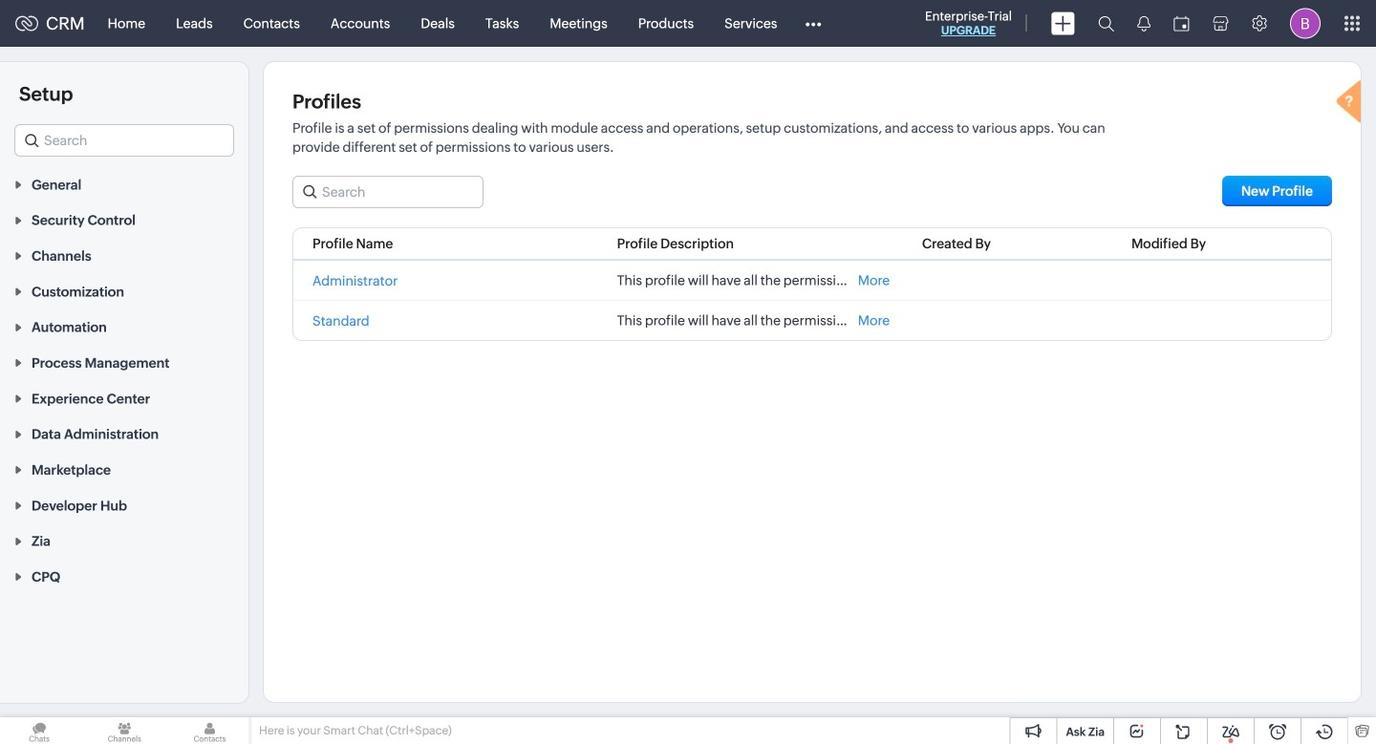 Task type: vqa. For each thing, say whether or not it's contained in the screenshot.
Search Image
yes



Task type: describe. For each thing, give the bounding box(es) containing it.
create menu element
[[1040, 0, 1087, 46]]

Other Modules field
[[793, 8, 834, 39]]

1 vertical spatial search text field
[[293, 177, 483, 207]]

0 vertical spatial search text field
[[15, 125, 233, 156]]

chats image
[[0, 718, 79, 745]]

create menu image
[[1052, 12, 1075, 35]]

signals element
[[1126, 0, 1162, 47]]

channels image
[[85, 718, 164, 745]]

contacts image
[[171, 718, 249, 745]]



Task type: locate. For each thing, give the bounding box(es) containing it.
profile image
[[1290, 8, 1321, 39]]

search element
[[1087, 0, 1126, 47]]

signals image
[[1138, 15, 1151, 32]]

logo image
[[15, 16, 38, 31]]

None field
[[14, 124, 234, 157]]

calendar image
[[1174, 16, 1190, 31]]

0 horizontal spatial search text field
[[15, 125, 233, 156]]

profile element
[[1279, 0, 1333, 46]]

search image
[[1098, 15, 1115, 32]]

help image
[[1333, 77, 1371, 129]]

1 horizontal spatial search text field
[[293, 177, 483, 207]]

Search text field
[[15, 125, 233, 156], [293, 177, 483, 207]]



